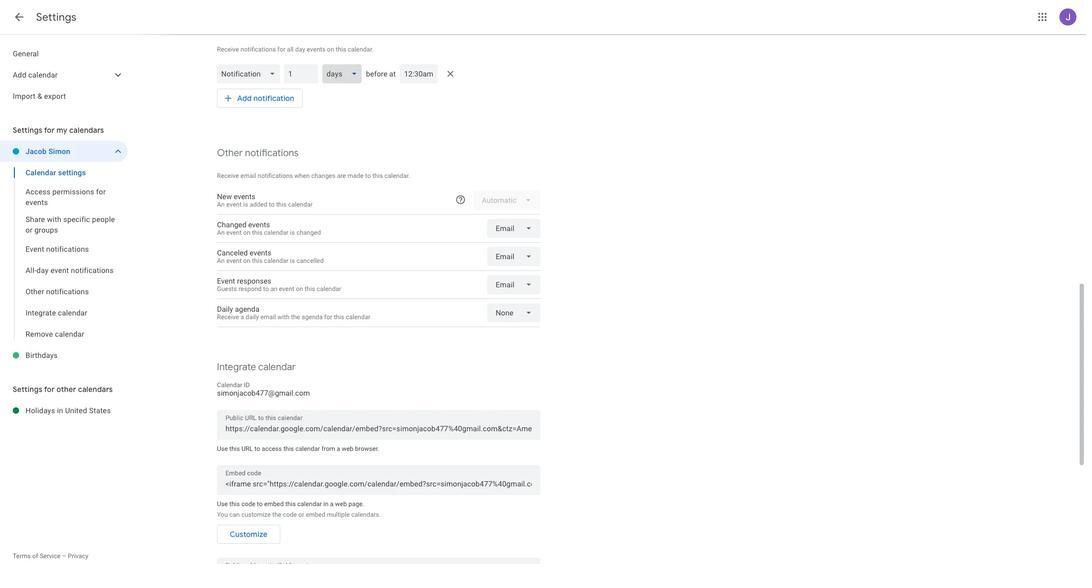 Task type: describe. For each thing, give the bounding box(es) containing it.
united
[[65, 407, 87, 415]]

changes
[[311, 172, 335, 180]]

can
[[229, 512, 240, 519]]

0 horizontal spatial the
[[272, 512, 281, 519]]

before
[[366, 70, 387, 78]]

Time of day text field
[[404, 69, 433, 79]]

canceled events an event on this calendar is cancelled
[[217, 249, 324, 265]]

group containing calendar settings
[[0, 162, 128, 345]]

terms of service link
[[13, 553, 60, 561]]

you can customize the code or embed multiple calendars.
[[217, 512, 381, 519]]

integrate inside the settings for my calendars tree
[[26, 309, 56, 318]]

add notification
[[237, 94, 294, 103]]

Days in advance for notification number field
[[288, 64, 314, 84]]

to inside new events an event is added to this calendar
[[269, 201, 275, 208]]

an for new events
[[217, 201, 225, 208]]

notifications up when
[[245, 147, 299, 160]]

privacy
[[68, 553, 88, 561]]

to up customize
[[257, 501, 263, 508]]

event for event notifications
[[26, 245, 44, 254]]

added
[[250, 201, 267, 208]]

receive email notifications when changes are made to this calendar.
[[217, 172, 410, 180]]

use for use this url to access this calendar from a web browser.
[[217, 446, 228, 453]]

general
[[13, 49, 39, 58]]

guests
[[217, 286, 237, 293]]

birthdays tree item
[[0, 345, 128, 366]]

other notifications inside 'group'
[[26, 288, 89, 296]]

remove calendar
[[26, 330, 84, 339]]

share
[[26, 215, 45, 224]]

respond
[[238, 286, 262, 293]]

access permissions for events
[[26, 188, 106, 207]]

receive for receive email notifications when changes are made to this calendar.
[[217, 172, 239, 180]]

1 vertical spatial in
[[323, 501, 328, 508]]

terms
[[13, 553, 31, 561]]

1 vertical spatial integrate calendar
[[217, 362, 296, 374]]

this inside daily agenda receive a daily email with the agenda for this calendar
[[334, 314, 344, 321]]

all-day event notifications
[[26, 266, 114, 275]]

at
[[389, 70, 396, 78]]

specific
[[63, 215, 90, 224]]

notifications up all-day event notifications at the left of page
[[46, 245, 89, 254]]

settings for my calendars
[[13, 126, 104, 135]]

event notifications
[[26, 245, 89, 254]]

event inside event responses guests respond to an event on this calendar
[[279, 286, 294, 293]]

jacob simon tree item
[[0, 141, 128, 162]]

holidays in united states
[[26, 407, 111, 415]]

the inside daily agenda receive a daily email with the agenda for this calendar
[[291, 314, 300, 321]]

use for use this code to embed this calendar in a web page.
[[217, 501, 228, 508]]

the day before at 12:30am element
[[217, 62, 540, 86]]

settings for my calendars tree
[[0, 141, 128, 366]]

0 horizontal spatial calendar.
[[348, 46, 374, 53]]

of
[[32, 553, 38, 561]]

&
[[37, 92, 42, 101]]

event for new
[[226, 201, 242, 208]]

changed
[[217, 221, 246, 229]]

for inside access permissions for events
[[96, 188, 106, 196]]

notifications down all-day event notifications at the left of page
[[46, 288, 89, 296]]

receive for receive notifications for all day events on this calendar.
[[217, 46, 239, 53]]

for inside daily agenda receive a daily email with the agenda for this calendar
[[324, 314, 332, 321]]

groups
[[34, 226, 58, 235]]

tree containing general
[[0, 43, 128, 107]]

calendar id simonjacob477@gmail.com
[[217, 382, 310, 398]]

made
[[348, 172, 364, 180]]

import
[[13, 92, 36, 101]]

remove
[[26, 330, 53, 339]]

browser.
[[355, 446, 379, 453]]

web for browser.
[[342, 446, 353, 453]]

calendar for calendar id simonjacob477@gmail.com
[[217, 382, 242, 389]]

an for changed events
[[217, 229, 225, 237]]

simonjacob477@gmail.com
[[217, 389, 310, 398]]

new
[[217, 193, 232, 201]]

go back image
[[13, 11, 26, 23]]

birthdays link
[[26, 345, 128, 366]]

events for canceled events
[[250, 249, 271, 257]]

add calendar
[[13, 71, 58, 79]]

to right the url
[[254, 446, 260, 453]]

is inside new events an event is added to this calendar
[[243, 201, 248, 208]]

other
[[57, 385, 76, 395]]

states
[[89, 407, 111, 415]]

events right all
[[307, 46, 325, 53]]

events for changed events
[[248, 221, 270, 229]]

–
[[62, 553, 66, 561]]

an
[[270, 286, 277, 293]]

a inside daily agenda receive a daily email with the agenda for this calendar
[[241, 314, 244, 321]]

a for use this code to embed this calendar in a web page.
[[330, 501, 334, 508]]

events for new events
[[234, 193, 255, 201]]

calendars.
[[351, 512, 381, 519]]

import & export
[[13, 92, 66, 101]]

settings
[[58, 169, 86, 177]]

1 vertical spatial calendar.
[[384, 172, 410, 180]]

on inside changed events an event on this calendar is changed
[[243, 229, 250, 237]]

this inside event responses guests respond to an event on this calendar
[[305, 286, 315, 293]]

event responses guests respond to an event on this calendar
[[217, 277, 341, 293]]

holidays
[[26, 407, 55, 415]]

event for canceled
[[226, 257, 242, 265]]

holidays in united states link
[[26, 400, 128, 422]]

1 horizontal spatial day
[[295, 46, 305, 53]]

notification
[[253, 94, 294, 103]]

in inside tree item
[[57, 407, 63, 415]]

0 horizontal spatial embed
[[264, 501, 284, 508]]

a for use this url to access this calendar from a web browser.
[[337, 446, 340, 453]]

1 horizontal spatial agenda
[[302, 314, 323, 321]]

integrate calendar inside 'group'
[[26, 309, 87, 318]]

0 vertical spatial code
[[241, 501, 255, 508]]

before at
[[366, 70, 396, 78]]

calendar inside new events an event is added to this calendar
[[288, 201, 313, 208]]

1 horizontal spatial or
[[298, 512, 304, 519]]

changed
[[296, 229, 321, 237]]

add for add notification
[[237, 94, 252, 103]]

birthdays
[[26, 352, 58, 360]]

customize
[[241, 512, 271, 519]]

multiple
[[327, 512, 350, 519]]

share with specific people or groups
[[26, 215, 115, 235]]

settings for settings
[[36, 11, 76, 24]]

to right "made"
[[365, 172, 371, 180]]

daily
[[246, 314, 259, 321]]

use this url to access this calendar from a web browser.
[[217, 446, 379, 453]]

export
[[44, 92, 66, 101]]



Task type: vqa. For each thing, say whether or not it's contained in the screenshot.
3rd RECEIVE from the bottom of the page
yes



Task type: locate. For each thing, give the bounding box(es) containing it.
2 use from the top
[[217, 501, 228, 508]]

other notifications
[[217, 147, 299, 160], [26, 288, 89, 296]]

is
[[243, 201, 248, 208], [290, 229, 295, 237], [290, 257, 295, 265]]

event up responses
[[226, 257, 242, 265]]

add inside add notification button
[[237, 94, 252, 103]]

a up multiple
[[330, 501, 334, 508]]

add up import
[[13, 71, 26, 79]]

receive notifications for all day events on this calendar.
[[217, 46, 374, 53]]

0 vertical spatial calendar
[[26, 169, 56, 177]]

0 vertical spatial add
[[13, 71, 26, 79]]

other down all-
[[26, 288, 44, 296]]

1 vertical spatial receive
[[217, 172, 239, 180]]

code up customize
[[241, 501, 255, 508]]

event inside changed events an event on this calendar is changed
[[226, 229, 242, 237]]

0 horizontal spatial agenda
[[235, 305, 259, 314]]

0 vertical spatial integrate calendar
[[26, 309, 87, 318]]

an up changed
[[217, 201, 225, 208]]

on inside the canceled events an event on this calendar is cancelled
[[243, 257, 250, 265]]

None text field
[[226, 477, 532, 492]]

events
[[307, 46, 325, 53], [234, 193, 255, 201], [26, 198, 48, 207], [248, 221, 270, 229], [250, 249, 271, 257]]

agenda
[[235, 305, 259, 314], [302, 314, 323, 321]]

agenda down respond
[[235, 305, 259, 314]]

1 vertical spatial other
[[26, 288, 44, 296]]

1 use from the top
[[217, 446, 228, 453]]

customize
[[230, 530, 267, 540]]

web for page.
[[335, 501, 347, 508]]

an up canceled
[[217, 229, 225, 237]]

calendar up access
[[26, 169, 56, 177]]

events inside the canceled events an event on this calendar is cancelled
[[250, 249, 271, 257]]

3 receive from the top
[[217, 314, 239, 321]]

None text field
[[226, 422, 532, 437]]

integrate calendar up remove calendar at the bottom left of page
[[26, 309, 87, 318]]

settings for settings for my calendars
[[13, 126, 42, 135]]

1 horizontal spatial event
[[217, 277, 235, 286]]

an inside new events an event is added to this calendar
[[217, 201, 225, 208]]

in up multiple
[[323, 501, 328, 508]]

0 vertical spatial email
[[241, 172, 256, 180]]

1 horizontal spatial other
[[217, 147, 243, 160]]

all
[[287, 46, 294, 53]]

2 vertical spatial is
[[290, 257, 295, 265]]

events inside changed events an event on this calendar is changed
[[248, 221, 270, 229]]

to left "an"
[[263, 286, 269, 293]]

holidays in united states tree item
[[0, 400, 128, 422]]

calendar
[[26, 169, 56, 177], [217, 382, 242, 389]]

notifications left all
[[241, 46, 276, 53]]

is for canceled events
[[290, 257, 295, 265]]

is left cancelled
[[290, 257, 295, 265]]

use
[[217, 446, 228, 453], [217, 501, 228, 508]]

0 vertical spatial web
[[342, 446, 353, 453]]

event left respond
[[217, 277, 235, 286]]

calendars up states
[[78, 385, 113, 395]]

daily agenda receive a daily email with the agenda for this calendar
[[217, 305, 370, 321]]

is inside changed events an event on this calendar is changed
[[290, 229, 295, 237]]

with inside share with specific people or groups
[[47, 215, 61, 224]]

0 vertical spatial an
[[217, 201, 225, 208]]

2 receive from the top
[[217, 172, 239, 180]]

0 vertical spatial integrate
[[26, 309, 56, 318]]

notifications down the event notifications
[[71, 266, 114, 275]]

0 horizontal spatial a
[[241, 314, 244, 321]]

events down changed events an event on this calendar is changed
[[250, 249, 271, 257]]

0 horizontal spatial or
[[26, 226, 33, 235]]

1 vertical spatial a
[[337, 446, 340, 453]]

service
[[40, 553, 60, 561]]

jacob simon
[[26, 147, 70, 156]]

0 vertical spatial is
[[243, 201, 248, 208]]

are
[[337, 172, 346, 180]]

day
[[295, 46, 305, 53], [36, 266, 49, 275]]

settings for settings for other calendars
[[13, 385, 42, 395]]

calendars for settings for my calendars
[[69, 126, 104, 135]]

1 vertical spatial with
[[278, 314, 289, 321]]

this
[[336, 46, 346, 53], [372, 172, 383, 180], [276, 201, 287, 208], [252, 229, 262, 237], [252, 257, 262, 265], [305, 286, 315, 293], [334, 314, 344, 321], [229, 446, 240, 453], [283, 446, 294, 453], [229, 501, 240, 508], [285, 501, 296, 508]]

0 horizontal spatial calendar
[[26, 169, 56, 177]]

1 vertical spatial other notifications
[[26, 288, 89, 296]]

the down event responses guests respond to an event on this calendar
[[291, 314, 300, 321]]

an
[[217, 201, 225, 208], [217, 229, 225, 237], [217, 257, 225, 265]]

1 vertical spatial integrate
[[217, 362, 256, 374]]

1 vertical spatial use
[[217, 501, 228, 508]]

1 horizontal spatial calendar.
[[384, 172, 410, 180]]

when
[[295, 172, 310, 180]]

event inside new events an event is added to this calendar
[[226, 201, 242, 208]]

1 horizontal spatial code
[[283, 512, 297, 519]]

0 vertical spatial embed
[[264, 501, 284, 508]]

privacy link
[[68, 553, 88, 561]]

calendars right my
[[69, 126, 104, 135]]

0 vertical spatial settings
[[36, 11, 76, 24]]

event down the event notifications
[[50, 266, 69, 275]]

1 vertical spatial an
[[217, 229, 225, 237]]

event for event responses guests respond to an event on this calendar
[[217, 277, 235, 286]]

1 vertical spatial day
[[36, 266, 49, 275]]

add notification button
[[217, 86, 303, 111]]

day down the event notifications
[[36, 266, 49, 275]]

0 vertical spatial other notifications
[[217, 147, 299, 160]]

settings right go back image at the left
[[36, 11, 76, 24]]

the down use this code to embed this calendar in a web page.
[[272, 512, 281, 519]]

on right all
[[327, 46, 334, 53]]

1 vertical spatial web
[[335, 501, 347, 508]]

event inside the canceled events an event on this calendar is cancelled
[[226, 257, 242, 265]]

event up all-
[[26, 245, 44, 254]]

day right all
[[295, 46, 305, 53]]

1 horizontal spatial integrate
[[217, 362, 256, 374]]

2 vertical spatial receive
[[217, 314, 239, 321]]

0 vertical spatial calendars
[[69, 126, 104, 135]]

a right from
[[337, 446, 340, 453]]

calendar settings
[[26, 169, 86, 177]]

all-
[[26, 266, 36, 275]]

is inside the canceled events an event on this calendar is cancelled
[[290, 257, 295, 265]]

2 horizontal spatial a
[[337, 446, 340, 453]]

agenda down event responses guests respond to an event on this calendar
[[302, 314, 323, 321]]

on inside event responses guests respond to an event on this calendar
[[296, 286, 303, 293]]

other up new
[[217, 147, 243, 160]]

people
[[92, 215, 115, 224]]

day inside 'group'
[[36, 266, 49, 275]]

0 horizontal spatial code
[[241, 501, 255, 508]]

2 vertical spatial a
[[330, 501, 334, 508]]

1 horizontal spatial with
[[278, 314, 289, 321]]

or
[[26, 226, 33, 235], [298, 512, 304, 519]]

daily
[[217, 305, 233, 314]]

1 horizontal spatial the
[[291, 314, 300, 321]]

add left notification
[[237, 94, 252, 103]]

event right "an"
[[279, 286, 294, 293]]

0 vertical spatial a
[[241, 314, 244, 321]]

0 vertical spatial in
[[57, 407, 63, 415]]

settings up holidays
[[13, 385, 42, 395]]

0 vertical spatial with
[[47, 215, 61, 224]]

1 vertical spatial calendars
[[78, 385, 113, 395]]

permissions
[[52, 188, 94, 196]]

event
[[226, 201, 242, 208], [226, 229, 242, 237], [226, 257, 242, 265], [50, 266, 69, 275], [279, 286, 294, 293]]

email
[[241, 172, 256, 180], [260, 314, 276, 321]]

on up daily agenda receive a daily email with the agenda for this calendar
[[296, 286, 303, 293]]

or down use this code to embed this calendar in a web page.
[[298, 512, 304, 519]]

0 horizontal spatial in
[[57, 407, 63, 415]]

0 horizontal spatial other
[[26, 288, 44, 296]]

0 vertical spatial event
[[26, 245, 44, 254]]

add inside tree
[[13, 71, 26, 79]]

1 vertical spatial email
[[260, 314, 276, 321]]

calendar inside 'group'
[[26, 169, 56, 177]]

calendar. up before
[[348, 46, 374, 53]]

other notifications down all-day event notifications at the left of page
[[26, 288, 89, 296]]

calendar inside changed events an event on this calendar is changed
[[264, 229, 288, 237]]

email inside daily agenda receive a daily email with the agenda for this calendar
[[260, 314, 276, 321]]

use this code to embed this calendar in a web page.
[[217, 501, 364, 508]]

on up responses
[[243, 257, 250, 265]]

calendars
[[69, 126, 104, 135], [78, 385, 113, 395]]

1 vertical spatial code
[[283, 512, 297, 519]]

simon
[[49, 147, 70, 156]]

settings up jacob at the left of page
[[13, 126, 42, 135]]

events inside new events an event is added to this calendar
[[234, 193, 255, 201]]

1 vertical spatial calendar
[[217, 382, 242, 389]]

in left united on the bottom left of the page
[[57, 407, 63, 415]]

1 vertical spatial is
[[290, 229, 295, 237]]

1 an from the top
[[217, 201, 225, 208]]

notifications up new events an event is added to this calendar
[[258, 172, 293, 180]]

an inside the canceled events an event on this calendar is cancelled
[[217, 257, 225, 265]]

1 horizontal spatial add
[[237, 94, 252, 103]]

to inside event responses guests respond to an event on this calendar
[[263, 286, 269, 293]]

a
[[241, 314, 244, 321], [337, 446, 340, 453], [330, 501, 334, 508]]

events inside access permissions for events
[[26, 198, 48, 207]]

or inside share with specific people or groups
[[26, 226, 33, 235]]

calendar inside daily agenda receive a daily email with the agenda for this calendar
[[346, 314, 370, 321]]

responses
[[237, 277, 271, 286]]

0 horizontal spatial add
[[13, 71, 26, 79]]

add for add calendar
[[13, 71, 26, 79]]

embed up customize
[[264, 501, 284, 508]]

access
[[262, 446, 282, 453]]

2 vertical spatial settings
[[13, 385, 42, 395]]

use left the url
[[217, 446, 228, 453]]

calendar left id
[[217, 382, 242, 389]]

events down added at the top of page
[[248, 221, 270, 229]]

web
[[342, 446, 353, 453], [335, 501, 347, 508]]

0 horizontal spatial other notifications
[[26, 288, 89, 296]]

for
[[277, 46, 285, 53], [44, 126, 55, 135], [96, 188, 106, 196], [324, 314, 332, 321], [44, 385, 55, 395]]

0 horizontal spatial integrate calendar
[[26, 309, 87, 318]]

0 vertical spatial other
[[217, 147, 243, 160]]

cancelled
[[296, 257, 324, 265]]

this inside the canceled events an event on this calendar is cancelled
[[252, 257, 262, 265]]

event inside 'group'
[[50, 266, 69, 275]]

email right the daily
[[260, 314, 276, 321]]

0 horizontal spatial email
[[241, 172, 256, 180]]

1 vertical spatial settings
[[13, 126, 42, 135]]

0 vertical spatial use
[[217, 446, 228, 453]]

canceled
[[217, 249, 248, 257]]

other notifications up new events an event is added to this calendar
[[217, 147, 299, 160]]

3 an from the top
[[217, 257, 225, 265]]

1 vertical spatial or
[[298, 512, 304, 519]]

web right from
[[342, 446, 353, 453]]

event for changed
[[226, 229, 242, 237]]

events down access
[[26, 198, 48, 207]]

settings heading
[[36, 11, 76, 24]]

id
[[244, 382, 250, 389]]

1 horizontal spatial embed
[[306, 512, 325, 519]]

an inside changed events an event on this calendar is changed
[[217, 229, 225, 237]]

0 horizontal spatial day
[[36, 266, 49, 275]]

integrate up remove
[[26, 309, 56, 318]]

access
[[26, 188, 50, 196]]

an up guests
[[217, 257, 225, 265]]

events right new
[[234, 193, 255, 201]]

the
[[291, 314, 300, 321], [272, 512, 281, 519]]

on
[[327, 46, 334, 53], [243, 229, 250, 237], [243, 257, 250, 265], [296, 286, 303, 293]]

1 horizontal spatial a
[[330, 501, 334, 508]]

1 horizontal spatial integrate calendar
[[217, 362, 296, 374]]

to right added at the top of page
[[269, 201, 275, 208]]

notifications
[[241, 46, 276, 53], [245, 147, 299, 160], [258, 172, 293, 180], [46, 245, 89, 254], [71, 266, 114, 275], [46, 288, 89, 296]]

1 vertical spatial the
[[272, 512, 281, 519]]

event inside 'group'
[[26, 245, 44, 254]]

1 receive from the top
[[217, 46, 239, 53]]

calendar inside event responses guests respond to an event on this calendar
[[317, 286, 341, 293]]

to
[[365, 172, 371, 180], [269, 201, 275, 208], [263, 286, 269, 293], [254, 446, 260, 453], [257, 501, 263, 508]]

2 an from the top
[[217, 229, 225, 237]]

0 vertical spatial or
[[26, 226, 33, 235]]

an for canceled events
[[217, 257, 225, 265]]

changed events an event on this calendar is changed
[[217, 221, 321, 237]]

2 vertical spatial an
[[217, 257, 225, 265]]

is for changed events
[[290, 229, 295, 237]]

None field
[[217, 64, 284, 84], [323, 64, 366, 84], [487, 219, 540, 238], [487, 247, 540, 266], [487, 276, 540, 295], [487, 304, 540, 323], [217, 64, 284, 84], [323, 64, 366, 84], [487, 219, 540, 238], [487, 247, 540, 266], [487, 276, 540, 295], [487, 304, 540, 323]]

group
[[0, 162, 128, 345]]

new events an event is added to this calendar
[[217, 193, 313, 208]]

calendar.
[[348, 46, 374, 53], [384, 172, 410, 180]]

on up canceled
[[243, 229, 250, 237]]

integrate up id
[[217, 362, 256, 374]]

1 horizontal spatial in
[[323, 501, 328, 508]]

embed left multiple
[[306, 512, 325, 519]]

terms of service – privacy
[[13, 553, 88, 561]]

this inside changed events an event on this calendar is changed
[[252, 229, 262, 237]]

jacob
[[26, 147, 47, 156]]

1 horizontal spatial other notifications
[[217, 147, 299, 160]]

calendar for calendar settings
[[26, 169, 56, 177]]

page.
[[348, 501, 364, 508]]

web up multiple
[[335, 501, 347, 508]]

1 vertical spatial add
[[237, 94, 252, 103]]

0 horizontal spatial with
[[47, 215, 61, 224]]

with right the daily
[[278, 314, 289, 321]]

receive inside daily agenda receive a daily email with the agenda for this calendar
[[217, 314, 239, 321]]

1 vertical spatial event
[[217, 277, 235, 286]]

0 vertical spatial day
[[295, 46, 305, 53]]

settings for other calendars
[[13, 385, 113, 395]]

0 horizontal spatial event
[[26, 245, 44, 254]]

with up groups at the top left of the page
[[47, 215, 61, 224]]

from
[[322, 446, 335, 453]]

1 horizontal spatial email
[[260, 314, 276, 321]]

url
[[241, 446, 253, 453]]

email up new events an event is added to this calendar
[[241, 172, 256, 180]]

code
[[241, 501, 255, 508], [283, 512, 297, 519]]

calendar. right "made"
[[384, 172, 410, 180]]

with inside daily agenda receive a daily email with the agenda for this calendar
[[278, 314, 289, 321]]

with
[[47, 215, 61, 224], [278, 314, 289, 321]]

event up canceled
[[226, 229, 242, 237]]

calendar inside the canceled events an event on this calendar is cancelled
[[264, 257, 288, 265]]

code down use this code to embed this calendar in a web page.
[[283, 512, 297, 519]]

calendars for settings for other calendars
[[78, 385, 113, 395]]

0 vertical spatial receive
[[217, 46, 239, 53]]

a left the daily
[[241, 314, 244, 321]]

tree
[[0, 43, 128, 107]]

add
[[13, 71, 26, 79], [237, 94, 252, 103]]

0 vertical spatial calendar.
[[348, 46, 374, 53]]

0 horizontal spatial integrate
[[26, 309, 56, 318]]

1 vertical spatial embed
[[306, 512, 325, 519]]

is left added at the top of page
[[243, 201, 248, 208]]

other inside 'group'
[[26, 288, 44, 296]]

integrate calendar
[[26, 309, 87, 318], [217, 362, 296, 374]]

event up changed
[[226, 201, 242, 208]]

calendar inside calendar id simonjacob477@gmail.com
[[217, 382, 242, 389]]

settings
[[36, 11, 76, 24], [13, 126, 42, 135], [13, 385, 42, 395]]

or down share
[[26, 226, 33, 235]]

this inside new events an event is added to this calendar
[[276, 201, 287, 208]]

use up you
[[217, 501, 228, 508]]

you
[[217, 512, 228, 519]]

0 vertical spatial the
[[291, 314, 300, 321]]

event inside event responses guests respond to an event on this calendar
[[217, 277, 235, 286]]

integrate calendar up id
[[217, 362, 296, 374]]

my
[[57, 126, 67, 135]]

1 horizontal spatial calendar
[[217, 382, 242, 389]]

is left changed
[[290, 229, 295, 237]]



